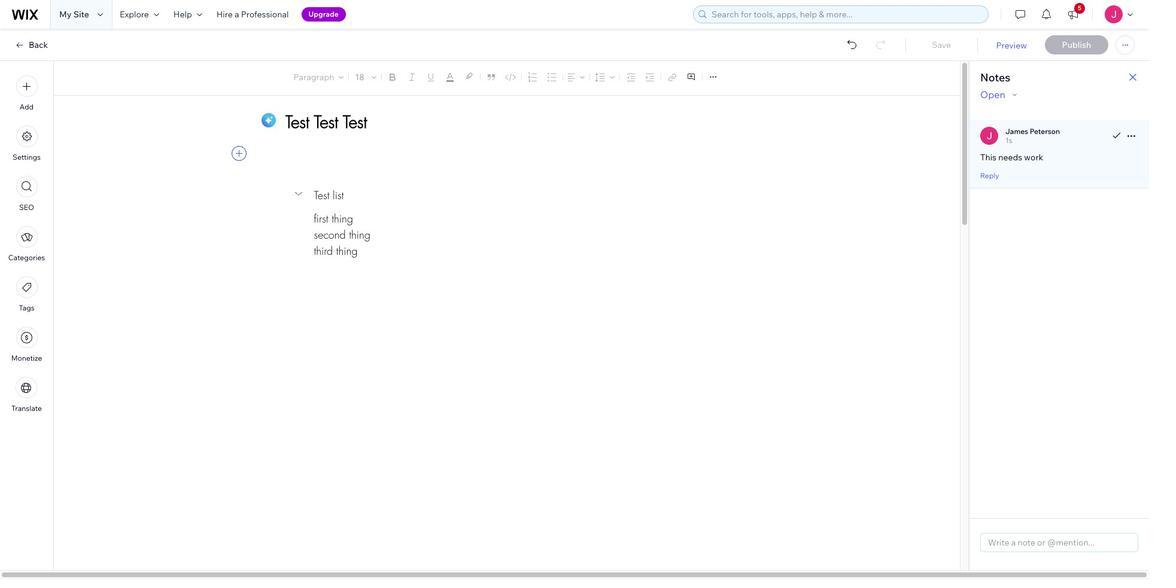 Task type: vqa. For each thing, say whether or not it's contained in the screenshot.
list
yes



Task type: locate. For each thing, give the bounding box(es) containing it.
peterson
[[1030, 127, 1060, 136]]

tags
[[19, 304, 34, 312]]

menu
[[0, 68, 53, 420]]

resolve note image
[[1110, 129, 1124, 143]]

Add a Catchy Title text field
[[285, 111, 715, 133]]

Search for tools, apps, help & more... field
[[708, 6, 985, 23]]

2 vertical spatial thing
[[336, 244, 358, 258]]

thing right second
[[349, 228, 371, 242]]

this needs work
[[981, 152, 1044, 163]]

preview button
[[996, 40, 1027, 51]]

professional
[[241, 9, 289, 20]]

explore
[[120, 9, 149, 20]]

0 vertical spatial thing
[[332, 212, 353, 226]]

1s
[[1006, 136, 1013, 145]]

james peterson 1s
[[1006, 127, 1060, 145]]

back
[[29, 40, 48, 50]]

third
[[314, 244, 333, 258]]

thing up second
[[332, 212, 353, 226]]

help
[[174, 9, 192, 20]]

james
[[1006, 127, 1029, 136]]

my site
[[59, 9, 89, 20]]

my
[[59, 9, 72, 20]]

help button
[[166, 0, 209, 29]]

first thing second thing third thing
[[314, 212, 371, 258]]

test list
[[314, 188, 344, 202]]

settings
[[13, 153, 41, 162]]

back button
[[14, 40, 48, 50]]

paragraph button
[[291, 69, 346, 86]]

5
[[1078, 4, 1082, 12]]

note created by: james peterson element
[[1006, 127, 1060, 136]]

thing right third
[[336, 244, 358, 258]]

thing
[[332, 212, 353, 226], [349, 228, 371, 242], [336, 244, 358, 258]]

categories
[[8, 253, 45, 262]]

list
[[333, 188, 344, 202]]

monetize
[[11, 354, 42, 363]]

reply
[[981, 171, 1000, 180]]

categories button
[[8, 226, 45, 262]]

this
[[981, 152, 997, 163]]

seo
[[19, 203, 34, 212]]

a
[[235, 9, 239, 20]]

menu containing add
[[0, 68, 53, 420]]

add button
[[16, 75, 37, 111]]

reply button
[[981, 170, 1000, 181]]

tags button
[[16, 277, 37, 312]]

translate
[[11, 404, 42, 413]]

5 button
[[1060, 0, 1087, 29]]

upgrade
[[309, 10, 339, 19]]



Task type: describe. For each thing, give the bounding box(es) containing it.
second
[[314, 228, 346, 242]]

1 vertical spatial thing
[[349, 228, 371, 242]]

monetize button
[[11, 327, 42, 363]]

notes
[[981, 71, 1011, 84]]

first
[[314, 212, 328, 226]]

open
[[981, 89, 1006, 101]]

hire a professional link
[[209, 0, 296, 29]]

seo button
[[16, 176, 37, 212]]

translate button
[[11, 377, 42, 413]]

hire a professional
[[217, 9, 289, 20]]

show actions menu image
[[1124, 129, 1139, 143]]

hire
[[217, 9, 233, 20]]

settings button
[[13, 126, 41, 162]]

upgrade button
[[301, 7, 346, 22]]

paragraph
[[294, 72, 334, 83]]

work
[[1024, 152, 1044, 163]]

test
[[314, 188, 330, 202]]

open button
[[981, 87, 1020, 102]]

needs
[[999, 152, 1023, 163]]

add
[[20, 102, 34, 111]]

site
[[73, 9, 89, 20]]

preview
[[996, 40, 1027, 51]]



